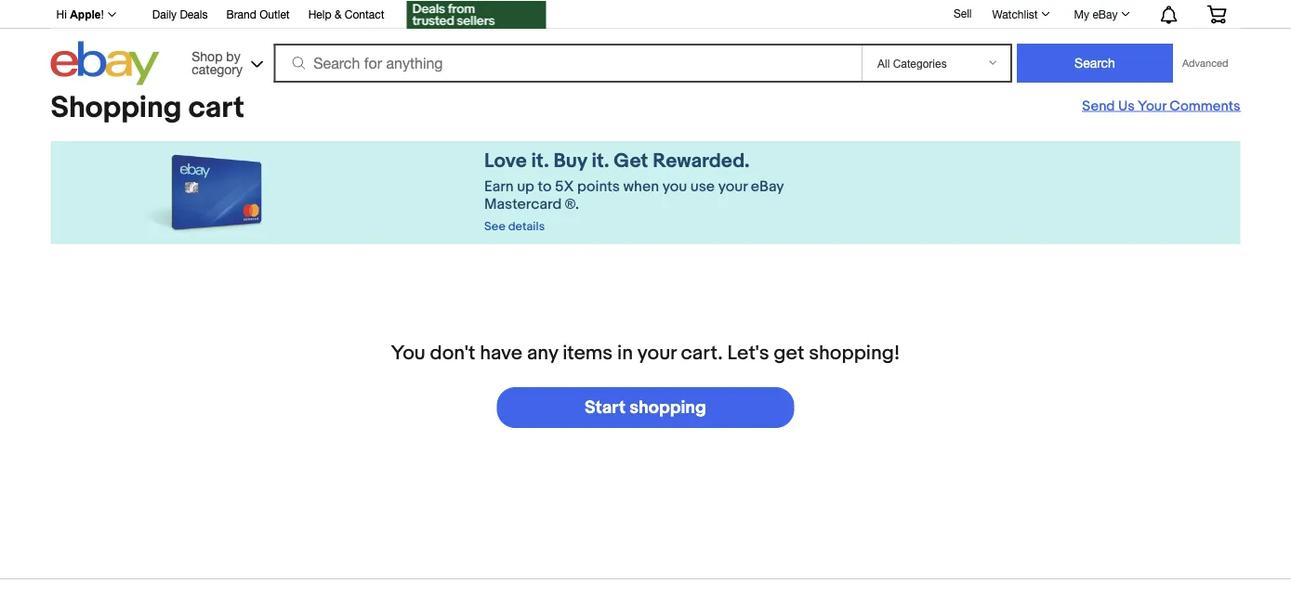 Task type: describe. For each thing, give the bounding box(es) containing it.
shopping
[[51, 90, 182, 126]]

shop by category banner
[[46, 0, 1241, 90]]

any
[[527, 341, 558, 365]]

sell link
[[945, 7, 980, 20]]

us
[[1118, 98, 1135, 114]]

send
[[1082, 98, 1115, 114]]

shop by category
[[192, 48, 243, 77]]

when
[[623, 177, 659, 196]]

mastercard image
[[136, 149, 269, 237]]

outlet
[[260, 8, 290, 21]]

you
[[391, 341, 426, 365]]

points
[[577, 177, 620, 196]]

help & contact
[[308, 8, 384, 21]]

help & contact link
[[308, 5, 384, 26]]

deals
[[180, 8, 208, 21]]

1 it. from the left
[[531, 149, 549, 173]]

in
[[617, 341, 633, 365]]

category
[[192, 61, 243, 77]]

comments
[[1170, 98, 1241, 114]]

2 it. from the left
[[592, 149, 609, 173]]

watchlist
[[992, 7, 1038, 20]]

watchlist link
[[982, 3, 1059, 25]]

contact
[[345, 8, 384, 21]]

love it. buy it. get rewarded. earn up to 5x points when you use your ebay mastercard ®. see details
[[484, 149, 784, 234]]

mastercard
[[484, 196, 562, 214]]

have
[[480, 341, 523, 365]]

to
[[538, 177, 552, 196]]

advanced link
[[1173, 45, 1238, 82]]

buy
[[554, 149, 587, 173]]

my ebay
[[1074, 7, 1118, 20]]

shopping cart
[[51, 90, 244, 126]]

shopping
[[630, 397, 707, 419]]

send us your comments
[[1082, 98, 1241, 114]]

love
[[484, 149, 527, 173]]

brand outlet
[[226, 8, 290, 21]]

daily deals link
[[152, 5, 208, 26]]

daily
[[152, 8, 177, 21]]

ebay inside love it. buy it. get rewarded. earn up to 5x points when you use your ebay mastercard ®. see details
[[751, 177, 784, 196]]

account navigation
[[46, 0, 1241, 31]]

!
[[101, 8, 104, 21]]

start
[[585, 397, 626, 419]]

get the coupon image
[[407, 1, 546, 29]]

hi
[[56, 8, 67, 21]]



Task type: vqa. For each thing, say whether or not it's contained in the screenshot.
first IT.
yes



Task type: locate. For each thing, give the bounding box(es) containing it.
footer
[[0, 579, 1291, 610]]

shopping!
[[809, 341, 900, 365]]

get
[[774, 341, 805, 365]]

shop by category button
[[183, 41, 267, 81]]

ebay inside account navigation
[[1093, 7, 1118, 20]]

your inside love it. buy it. get rewarded. earn up to 5x points when you use your ebay mastercard ®. see details
[[718, 177, 748, 196]]

my
[[1074, 7, 1090, 20]]

you
[[663, 177, 687, 196]]

ebay
[[1093, 7, 1118, 20], [751, 177, 784, 196]]

brand
[[226, 8, 256, 21]]

let's
[[727, 341, 769, 365]]

my ebay link
[[1064, 3, 1138, 25]]

your right in
[[638, 341, 677, 365]]

hi apple !
[[56, 8, 104, 21]]

it. up to
[[531, 149, 549, 173]]

advanced
[[1183, 57, 1229, 69]]

daily deals
[[152, 8, 208, 21]]

start shopping link
[[497, 388, 794, 429]]

1 horizontal spatial it.
[[592, 149, 609, 173]]

1 horizontal spatial ebay
[[1093, 7, 1118, 20]]

your right use
[[718, 177, 748, 196]]

start shopping
[[585, 397, 707, 419]]

0 horizontal spatial it.
[[531, 149, 549, 173]]

see
[[484, 220, 506, 234]]

®.
[[565, 196, 579, 214]]

0 vertical spatial your
[[718, 177, 748, 196]]

details
[[508, 220, 545, 234]]

&
[[335, 8, 342, 21]]

it.
[[531, 149, 549, 173], [592, 149, 609, 173]]

you don't have any items in your cart. let's get shopping!
[[391, 341, 900, 365]]

it. up points
[[592, 149, 609, 173]]

ebay right my
[[1093, 7, 1118, 20]]

your
[[1138, 98, 1167, 114]]

None submit
[[1017, 44, 1173, 83]]

use
[[691, 177, 715, 196]]

rewarded.
[[653, 149, 750, 173]]

up
[[517, 177, 535, 196]]

shop
[[192, 48, 223, 64]]

sell
[[954, 7, 972, 20]]

items
[[563, 341, 613, 365]]

by
[[226, 48, 240, 64]]

your
[[718, 177, 748, 196], [638, 341, 677, 365]]

your shopping cart is empty image
[[1206, 5, 1228, 23]]

cart
[[188, 90, 244, 126]]

1 vertical spatial ebay
[[751, 177, 784, 196]]

0 horizontal spatial ebay
[[751, 177, 784, 196]]

cart.
[[681, 341, 723, 365]]

5x
[[555, 177, 574, 196]]

earn
[[484, 177, 514, 196]]

apple
[[70, 8, 101, 21]]

0 vertical spatial ebay
[[1093, 7, 1118, 20]]

1 vertical spatial your
[[638, 341, 677, 365]]

0 horizontal spatial your
[[638, 341, 677, 365]]

Search for anything text field
[[276, 46, 858, 81]]

help
[[308, 8, 331, 21]]

none submit inside shop by category banner
[[1017, 44, 1173, 83]]

don't
[[430, 341, 475, 365]]

brand outlet link
[[226, 5, 290, 26]]

1 horizontal spatial your
[[718, 177, 748, 196]]

get
[[614, 149, 648, 173]]

send us your comments link
[[1082, 98, 1241, 114]]

ebay right use
[[751, 177, 784, 196]]



